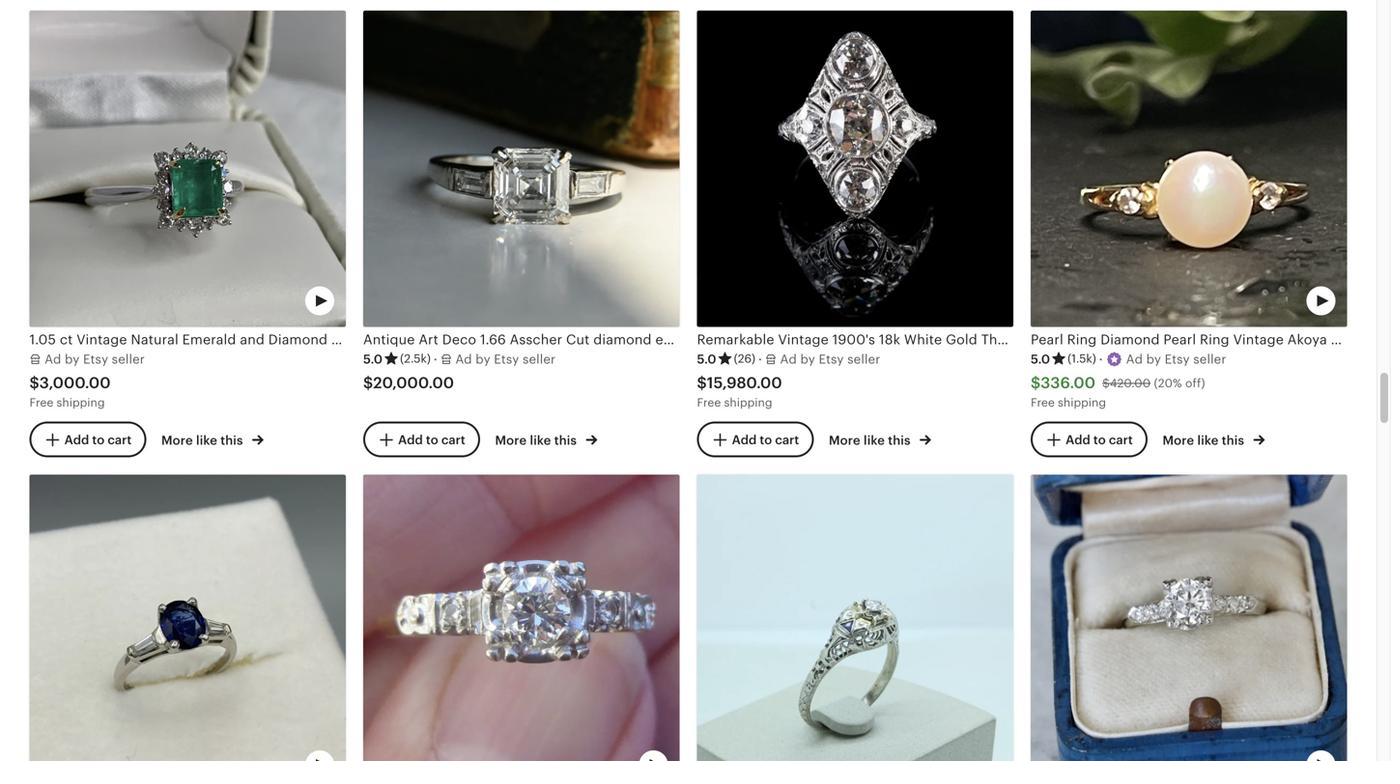 Task type: locate. For each thing, give the bounding box(es) containing it.
to down $ 3,000.00 free shipping
[[92, 433, 105, 447]]

· right (26)
[[758, 352, 762, 366]]

3 add from the left
[[732, 433, 757, 447]]

3 this from the left
[[888, 433, 911, 448]]

2 more like this from the left
[[495, 433, 580, 448]]

shipping down 336.00 on the right of the page
[[1058, 396, 1106, 409]]

2 this from the left
[[554, 433, 577, 448]]

diamond up '(1.5k)'
[[1066, 332, 1125, 347]]

0 horizontal spatial shipping
[[57, 396, 105, 409]]

shipping for 15,980.00
[[724, 396, 772, 409]]

and
[[240, 332, 265, 347]]

·
[[434, 352, 437, 366], [758, 352, 762, 366], [1099, 352, 1103, 366]]

this for 20,000.00
[[554, 433, 577, 448]]

add down $ 15,980.00 free shipping
[[732, 433, 757, 447]]

$ inside $ 15,980.00 free shipping
[[697, 374, 707, 392]]

1 horizontal spatial shipping
[[724, 396, 772, 409]]

three-
[[981, 332, 1023, 347]]

1 more like this from the left
[[161, 433, 246, 448]]

diamond
[[268, 332, 328, 347], [1066, 332, 1125, 347]]

add to cart down $ 15,980.00 free shipping
[[732, 433, 799, 447]]

2 cart from the left
[[441, 433, 465, 447]]

shipping down the 15,980.00
[[724, 396, 772, 409]]

1 horizontal spatial diamond
[[1066, 332, 1125, 347]]

add to cart down $ 336.00 $ 420.00 (20% off) free shipping
[[1066, 433, 1133, 447]]

like for 20,000.00
[[530, 433, 551, 448]]

shipping down 3,000.00
[[57, 396, 105, 409]]

3 more like this from the left
[[829, 433, 914, 448]]

· for (1.5k)
[[1099, 352, 1103, 366]]

2 horizontal spatial shipping
[[1058, 396, 1106, 409]]

white
[[904, 332, 942, 347]]

2 add from the left
[[398, 433, 423, 447]]

shipping
[[57, 396, 105, 409], [724, 396, 772, 409], [1058, 396, 1106, 409]]

add for 3,000.00
[[64, 433, 89, 447]]

0 horizontal spatial 5.0
[[363, 352, 383, 366]]

3 like from the left
[[864, 433, 885, 448]]

1.05 ct vintage natural emerald and diamond 18k gold engagement ring
[[29, 332, 505, 347]]

$ inside $ 3,000.00 free shipping
[[29, 374, 39, 392]]

4 more from the left
[[1163, 433, 1194, 448]]

0 horizontal spatial engagement
[[391, 332, 475, 347]]

diamond left 18k
[[268, 332, 328, 347]]

20,000.00
[[373, 374, 454, 392]]

engagement up (26)
[[655, 332, 739, 347]]

1900's
[[832, 332, 875, 347]]

ring
[[1216, 332, 1245, 347]]

2 like from the left
[[530, 433, 551, 448]]

asscher
[[510, 332, 562, 347]]

3 add to cart from the left
[[732, 433, 799, 447]]

$ right 336.00 on the right of the page
[[1102, 377, 1110, 390]]

shipping for 3,000.00
[[57, 396, 105, 409]]

$ for 336.00
[[1031, 374, 1041, 392]]

to
[[92, 433, 105, 447], [426, 433, 438, 447], [760, 433, 772, 447], [1094, 433, 1106, 447]]

gold
[[358, 332, 388, 347]]

cart for 15,980.00
[[775, 433, 799, 447]]

to down 20,000.00
[[426, 433, 438, 447]]

cart down 20,000.00
[[441, 433, 465, 447]]

shipping inside $ 15,980.00 free shipping
[[724, 396, 772, 409]]

5.0
[[363, 352, 383, 366], [697, 352, 717, 366], [1031, 352, 1050, 366]]

5.0 down stone
[[1031, 352, 1050, 366]]

$ for 3,000.00
[[29, 374, 39, 392]]

1 · from the left
[[434, 352, 437, 366]]

15,980.00
[[707, 374, 782, 392]]

add to cart for 15,980.00
[[732, 433, 799, 447]]

vintage right ct
[[77, 332, 127, 347]]

2 horizontal spatial 5.0
[[1031, 352, 1050, 366]]

1 more like this link from the left
[[161, 429, 264, 449]]

1 cart from the left
[[108, 433, 132, 447]]

0 horizontal spatial ·
[[434, 352, 437, 366]]

2 add to cart button from the left
[[363, 422, 480, 458]]

4 to from the left
[[1094, 433, 1106, 447]]

like
[[196, 433, 217, 448], [530, 433, 551, 448], [864, 433, 885, 448], [1198, 433, 1219, 448]]

free
[[29, 396, 53, 409], [697, 396, 721, 409], [1031, 396, 1055, 409]]

add to cart for 20,000.00
[[398, 433, 465, 447]]

1 to from the left
[[92, 433, 105, 447]]

1 add from the left
[[64, 433, 89, 447]]

0 horizontal spatial diamond
[[268, 332, 328, 347]]

this
[[221, 433, 243, 448], [554, 433, 577, 448], [888, 433, 911, 448], [1222, 433, 1244, 448]]

free inside $ 15,980.00 free shipping
[[697, 396, 721, 409]]

2 diamond from the left
[[1066, 332, 1125, 347]]

add to cart button down $ 336.00 $ 420.00 (20% off) free shipping
[[1031, 422, 1148, 458]]

1 horizontal spatial free
[[697, 396, 721, 409]]

2 more like this link from the left
[[495, 429, 597, 449]]

1 horizontal spatial engagement
[[655, 332, 739, 347]]

0 horizontal spatial vintage
[[77, 332, 127, 347]]

3 add to cart button from the left
[[697, 422, 814, 458]]

1 5.0 from the left
[[363, 352, 383, 366]]

free inside $ 3,000.00 free shipping
[[29, 396, 53, 409]]

ring up (26)
[[743, 332, 769, 347]]

free down 3,000.00
[[29, 396, 53, 409]]

ring
[[478, 332, 505, 347], [743, 332, 769, 347]]

3 · from the left
[[1099, 352, 1103, 366]]

1 engagement from the left
[[391, 332, 475, 347]]

free down the 15,980.00
[[697, 396, 721, 409]]

2 more from the left
[[495, 433, 527, 448]]

1 add to cart button from the left
[[29, 422, 146, 458]]

more like this
[[161, 433, 246, 448], [495, 433, 580, 448], [829, 433, 914, 448], [1163, 433, 1248, 448]]

$ down stone
[[1031, 374, 1041, 392]]

cart down $ 336.00 $ 420.00 (20% off) free shipping
[[1109, 433, 1133, 447]]

1.05
[[29, 332, 56, 347]]

1 horizontal spatial ring
[[743, 332, 769, 347]]

2 5.0 from the left
[[697, 352, 717, 366]]

1 more from the left
[[161, 433, 193, 448]]

3 more like this link from the left
[[829, 429, 931, 449]]

free down 336.00 on the right of the page
[[1031, 396, 1055, 409]]

1 horizontal spatial ·
[[758, 352, 762, 366]]

vintage
[[77, 332, 127, 347], [778, 332, 829, 347]]

add
[[64, 433, 89, 447], [398, 433, 423, 447], [732, 433, 757, 447], [1066, 433, 1091, 447]]

more like this link
[[161, 429, 264, 449], [495, 429, 597, 449], [829, 429, 931, 449], [1163, 429, 1265, 449]]

$
[[29, 374, 39, 392], [363, 374, 373, 392], [697, 374, 707, 392], [1031, 374, 1041, 392], [1102, 377, 1110, 390]]

0 horizontal spatial free
[[29, 396, 53, 409]]

1.66
[[480, 332, 506, 347]]

add to cart button down $ 15,980.00 free shipping
[[697, 422, 814, 458]]

add to cart button for 3,000.00
[[29, 422, 146, 458]]

3 more from the left
[[829, 433, 861, 448]]

ring right deco
[[478, 332, 505, 347]]

1 this from the left
[[221, 433, 243, 448]]

vintage diamond ring in solid platinum size 6.25, midcentury era circa 1950s, natural diamond ring, antique engagement ring, ethical jewelry image
[[1031, 475, 1347, 761]]

more for 20,000.00
[[495, 433, 527, 448]]

antique
[[363, 332, 415, 347]]

18k
[[331, 332, 354, 347]]

add to cart button down 20,000.00
[[363, 422, 480, 458]]

0 horizontal spatial ring
[[478, 332, 505, 347]]

$ down 'remarkable'
[[697, 374, 707, 392]]

classic engagement ring round brilliant cut diamond 25 points   si g color ..so classic...single solitaire image
[[363, 475, 680, 761]]

free for 15,980.00
[[697, 396, 721, 409]]

cart
[[108, 433, 132, 447], [441, 433, 465, 447], [775, 433, 799, 447], [1109, 433, 1133, 447]]

· right (2.5k)
[[434, 352, 437, 366]]

1 horizontal spatial 5.0
[[697, 352, 717, 366]]

1 like from the left
[[196, 433, 217, 448]]

2 add to cart from the left
[[398, 433, 465, 447]]

3 cart from the left
[[775, 433, 799, 447]]

$ down 1.05
[[29, 374, 39, 392]]

off)
[[1185, 377, 1205, 390]]

5.0 down 'remarkable'
[[697, 352, 717, 366]]

shipping inside $ 3,000.00 free shipping
[[57, 396, 105, 409]]

$ down gold
[[363, 374, 373, 392]]

product video element
[[29, 10, 346, 327], [1031, 10, 1347, 327], [29, 475, 346, 761], [363, 475, 680, 761], [1031, 475, 1347, 761]]

to for 15,980.00
[[760, 433, 772, 447]]

5.0 down gold
[[363, 352, 383, 366]]

to down $ 15,980.00 free shipping
[[760, 433, 772, 447]]

product video element for vintage platinum sapphire and diamond engagement ring, beautiful medium blue with wedding band image
[[29, 475, 346, 761]]

2 to from the left
[[426, 433, 438, 447]]

1 add to cart from the left
[[64, 433, 132, 447]]

cart down $ 3,000.00 free shipping
[[108, 433, 132, 447]]

more like this for 20,000.00
[[495, 433, 580, 448]]

3 to from the left
[[760, 433, 772, 447]]

add down $ 20,000.00
[[398, 433, 423, 447]]

add to cart down $ 3,000.00 free shipping
[[64, 433, 132, 447]]

3 5.0 from the left
[[1031, 352, 1050, 366]]

to down $ 336.00 $ 420.00 (20% off) free shipping
[[1094, 433, 1106, 447]]

· right '(1.5k)'
[[1099, 352, 1103, 366]]

1 horizontal spatial vintage
[[778, 332, 829, 347]]

2 horizontal spatial ·
[[1099, 352, 1103, 366]]

natural
[[131, 332, 179, 347]]

1 diamond from the left
[[268, 332, 328, 347]]

engagement
[[391, 332, 475, 347], [655, 332, 739, 347]]

add down 336.00 on the right of the page
[[1066, 433, 1091, 447]]

gold
[[946, 332, 978, 347]]

cut
[[566, 332, 590, 347]]

add down $ 3,000.00 free shipping
[[64, 433, 89, 447]]

(20%
[[1154, 377, 1182, 390]]

add to cart
[[64, 433, 132, 447], [398, 433, 465, 447], [732, 433, 799, 447], [1066, 433, 1133, 447]]

add to cart down 20,000.00
[[398, 433, 465, 447]]

more
[[161, 433, 193, 448], [495, 433, 527, 448], [829, 433, 861, 448], [1163, 433, 1194, 448]]

engagement up (2.5k)
[[391, 332, 475, 347]]

vintage left 1900's on the right
[[778, 332, 829, 347]]

2 horizontal spatial free
[[1031, 396, 1055, 409]]

add to cart button
[[29, 422, 146, 458], [363, 422, 480, 458], [697, 422, 814, 458], [1031, 422, 1148, 458]]

add to cart button down $ 3,000.00 free shipping
[[29, 422, 146, 458]]

cart down $ 15,980.00 free shipping
[[775, 433, 799, 447]]



Task type: describe. For each thing, give the bounding box(es) containing it.
to for 20,000.00
[[426, 433, 438, 447]]

product video element for vintage diamond ring in solid platinum size 6.25, midcentury era circa 1950s, natural diamond ring, antique engagement ring, ethical jewelry 'image'
[[1031, 475, 1347, 761]]

more for 3,000.00
[[161, 433, 193, 448]]

this for 3,000.00
[[221, 433, 243, 448]]

product video element for 1.05 ct vintage natural emerald and diamond 18k gold engagement ring image
[[29, 10, 346, 327]]

2.83ctw
[[1249, 332, 1302, 347]]

more like this for 3,000.00
[[161, 433, 246, 448]]

$ for 20,000.00
[[363, 374, 373, 392]]

add for 20,000.00
[[398, 433, 423, 447]]

add to cart button for 20,000.00
[[363, 422, 480, 458]]

antique art deco 1.66 asscher cut diamond engagement ring
[[363, 332, 769, 347]]

5.0 for 20,000.00
[[363, 352, 383, 366]]

to for 3,000.00
[[92, 433, 105, 447]]

more like this link for 15,980.00
[[829, 429, 931, 449]]

1.05 ct vintage natural emerald and diamond 18k gold engagement ring image
[[29, 10, 346, 327]]

4 more like this from the left
[[1163, 433, 1248, 448]]

420.00
[[1110, 377, 1151, 390]]

4 this from the left
[[1222, 433, 1244, 448]]

free for 3,000.00
[[29, 396, 53, 409]]

4 like from the left
[[1198, 433, 1219, 448]]

add to cart button for 15,980.00
[[697, 422, 814, 458]]

product video element for pearl ring diamond pearl ring vintage akoya pearl unique engagement ring 10k ring cultured pearl ring gift for her wife girlfriend june image
[[1031, 10, 1347, 327]]

cart for 20,000.00
[[441, 433, 465, 447]]

product video element for 'classic engagement ring round brilliant cut diamond 25 points   si g color ..so classic...single solitaire' image
[[363, 475, 680, 761]]

remarkable
[[697, 332, 774, 347]]

4 more like this link from the left
[[1163, 429, 1265, 449]]

(1.5k)
[[1068, 352, 1096, 365]]

engagement
[[1129, 332, 1212, 347]]

like for 3,000.00
[[196, 433, 217, 448]]

(2.5k)
[[400, 352, 431, 365]]

(26)
[[734, 352, 756, 365]]

2 vintage from the left
[[778, 332, 829, 347]]

cart for 3,000.00
[[108, 433, 132, 447]]

more like this link for 20,000.00
[[495, 429, 597, 449]]

pearl ring diamond pearl ring vintage akoya pearl unique engagement ring 10k ring cultured pearl ring gift for her wife girlfriend june image
[[1031, 10, 1347, 327]]

more like this link for 3,000.00
[[161, 429, 264, 449]]

remarkable vintage 1900's 18k white gold three-stone diamond engagement ring 2.83ctw image
[[697, 10, 1013, 327]]

vintage platinum sapphire and diamond engagement ring, beautiful medium blue with wedding band image
[[29, 475, 346, 761]]

$ 15,980.00 free shipping
[[697, 374, 782, 409]]

$ 20,000.00
[[363, 374, 454, 392]]

2 · from the left
[[758, 352, 762, 366]]

$ 336.00 $ 420.00 (20% off) free shipping
[[1031, 374, 1205, 409]]

ct
[[60, 332, 73, 347]]

4 cart from the left
[[1109, 433, 1133, 447]]

5.0 for 15,980.00
[[697, 352, 717, 366]]

free inside $ 336.00 $ 420.00 (20% off) free shipping
[[1031, 396, 1055, 409]]

art
[[419, 332, 439, 347]]

deco
[[442, 332, 476, 347]]

shipping inside $ 336.00 $ 420.00 (20% off) free shipping
[[1058, 396, 1106, 409]]

1 vintage from the left
[[77, 332, 127, 347]]

stone
[[1023, 332, 1062, 347]]

this for 15,980.00
[[888, 433, 911, 448]]

1 ring from the left
[[478, 332, 505, 347]]

remarkable vintage 1900's 18k white gold three-stone diamond engagement ring 2.83ctw
[[697, 332, 1302, 347]]

4 add to cart button from the left
[[1031, 422, 1148, 458]]

2 engagement from the left
[[655, 332, 739, 347]]

3,000.00
[[39, 374, 111, 392]]

$ 3,000.00 free shipping
[[29, 374, 111, 409]]

· for (2.5k)
[[434, 352, 437, 366]]

vintage daimond engagement ring image
[[697, 475, 1013, 761]]

more for 15,980.00
[[829, 433, 861, 448]]

4 add from the left
[[1066, 433, 1091, 447]]

add for 15,980.00
[[732, 433, 757, 447]]

$ for 15,980.00
[[697, 374, 707, 392]]

336.00
[[1041, 374, 1096, 392]]

more like this for 15,980.00
[[829, 433, 914, 448]]

diamond
[[593, 332, 652, 347]]

like for 15,980.00
[[864, 433, 885, 448]]

2 ring from the left
[[743, 332, 769, 347]]

add to cart for 3,000.00
[[64, 433, 132, 447]]

antique art deco 1.66 asscher cut diamond engagement ring image
[[363, 10, 680, 327]]

emerald
[[182, 332, 236, 347]]

4 add to cart from the left
[[1066, 433, 1133, 447]]

18k
[[879, 332, 901, 347]]



Task type: vqa. For each thing, say whether or not it's contained in the screenshot.
20,000.00's The More
yes



